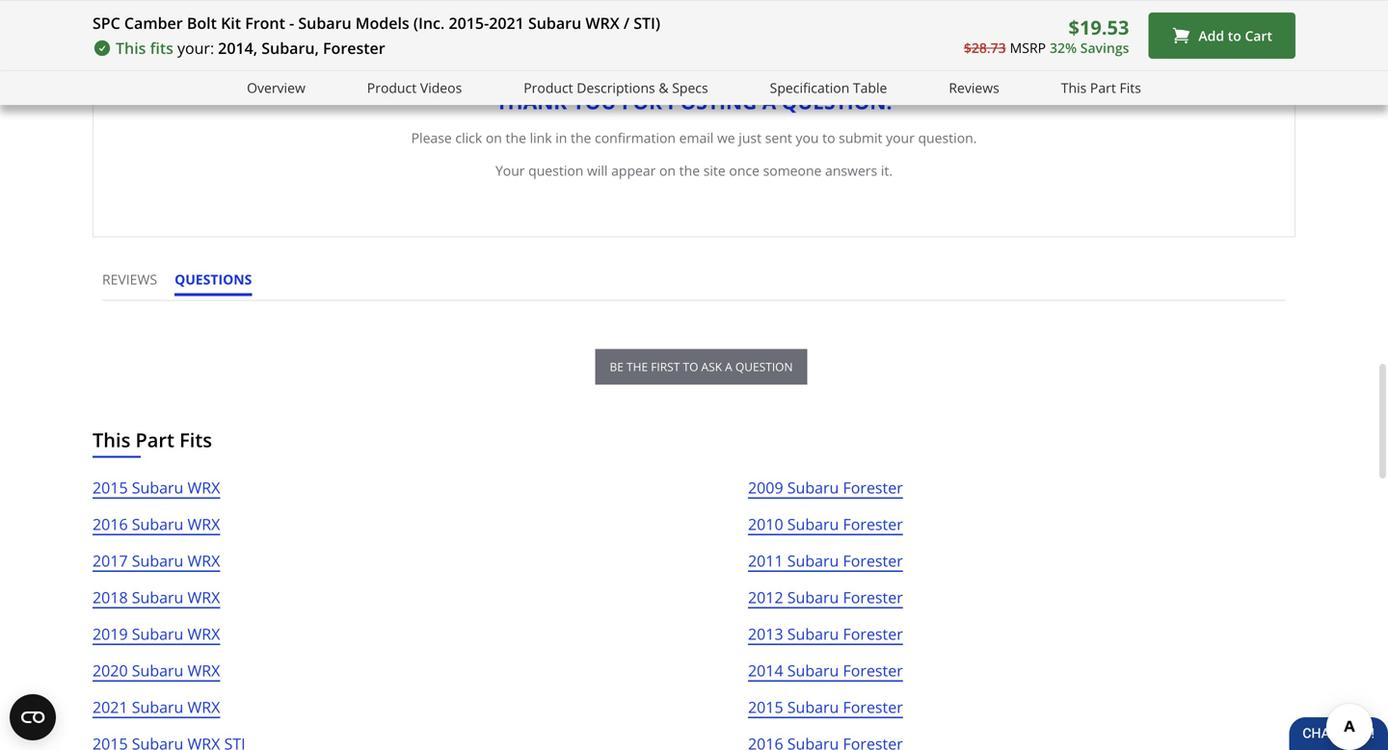 Task type: describe. For each thing, give the bounding box(es) containing it.
product videos
[[367, 79, 462, 97]]

2016 subaru wrx
[[93, 514, 220, 535]]

your
[[495, 161, 525, 180]]

the inside button
[[627, 359, 648, 375]]

it.
[[881, 161, 893, 180]]

subaru for 2015 subaru wrx
[[132, 478, 184, 498]]

subaru for 2021 subaru wrx
[[132, 697, 184, 718]]

2017
[[93, 551, 128, 572]]

2013 subaru forester
[[748, 624, 903, 645]]

subaru for 2018 subaru wrx
[[132, 587, 184, 608]]

0 vertical spatial a
[[762, 88, 776, 115]]

models
[[355, 13, 409, 33]]

this part fits link
[[1061, 77, 1141, 99]]

click
[[455, 129, 482, 147]]

2015 subaru wrx
[[93, 478, 220, 498]]

be the first to ask a question button
[[595, 349, 807, 385]]

forester for 2013 subaru forester
[[843, 624, 903, 645]]

we
[[717, 129, 735, 147]]

2011 subaru forester
[[748, 551, 903, 572]]

-
[[289, 13, 294, 33]]

subaru for 2017 subaru wrx
[[132, 551, 184, 572]]

(inc.
[[413, 13, 445, 33]]

the left site
[[679, 161, 700, 180]]

0 vertical spatial 2021
[[489, 13, 524, 33]]

question
[[1215, 7, 1274, 25]]

subaru left / on the top of the page
[[528, 13, 581, 33]]

2014,
[[218, 38, 257, 58]]

wrx for 2016 subaru wrx
[[188, 514, 220, 535]]

2020 subaru wrx
[[93, 661, 220, 681]]

in
[[555, 129, 567, 147]]

your question will appear on the site once someone answers it.
[[495, 161, 893, 180]]

product for product videos
[[367, 79, 417, 97]]

ask
[[1176, 7, 1199, 25]]

fits
[[150, 38, 173, 58]]

subaru for 2009 subaru forester
[[787, 478, 839, 498]]

2015 subaru wrx link
[[93, 476, 220, 512]]

the left the link
[[506, 129, 526, 147]]

please
[[411, 129, 452, 147]]

add to cart
[[1199, 26, 1272, 45]]

forester for 2009 subaru forester
[[843, 478, 903, 498]]

ask a question button
[[1137, 0, 1286, 34]]

1 vertical spatial this
[[1061, 79, 1087, 97]]

first
[[651, 359, 680, 375]]

2019 subaru wrx
[[93, 624, 220, 645]]

2010 subaru forester link
[[748, 512, 903, 549]]

add
[[1199, 26, 1224, 45]]

your
[[886, 129, 915, 147]]

specification table link
[[770, 77, 887, 99]]

overview
[[247, 79, 305, 97]]

please click on the link in the confirmation email we just sent you to submit your question.
[[411, 129, 977, 147]]

to inside button
[[683, 359, 698, 375]]

2009 subaru forester
[[748, 478, 903, 498]]

2017 subaru wrx link
[[93, 549, 220, 585]]

sti)
[[634, 13, 660, 33]]

$19.53
[[1069, 14, 1129, 40]]

be
[[610, 359, 624, 375]]

wrx for 2019 subaru wrx
[[188, 624, 220, 645]]

/
[[624, 13, 630, 33]]

subaru for 2010 subaru forester
[[787, 514, 839, 535]]

2016
[[93, 514, 128, 535]]

this fits your: 2014, subaru, forester
[[116, 38, 385, 58]]

posting
[[667, 88, 757, 115]]

forester for 2010 subaru forester
[[843, 514, 903, 535]]

sent
[[765, 129, 792, 147]]

subaru right -
[[298, 13, 351, 33]]

descriptions
[[577, 79, 655, 97]]

the right "in"
[[571, 129, 591, 147]]

site
[[703, 161, 726, 180]]

for
[[622, 88, 662, 115]]

2014 subaru forester
[[748, 661, 903, 681]]

wrx for 2018 subaru wrx
[[188, 587, 220, 608]]

0 horizontal spatial you
[[572, 88, 616, 115]]

subaru for 2013 subaru forester
[[787, 624, 839, 645]]

2014 subaru forester link
[[748, 659, 903, 695]]

subaru for 2019 subaru wrx
[[132, 624, 184, 645]]

overview link
[[247, 77, 305, 99]]

0 vertical spatial this part fits
[[1061, 79, 1141, 97]]

wrx for 2017 subaru wrx
[[188, 551, 220, 572]]

product descriptions & specs
[[524, 79, 708, 97]]

0 vertical spatial this
[[116, 38, 146, 58]]

to inside button
[[1228, 26, 1241, 45]]

spc
[[93, 13, 120, 33]]

2009
[[748, 478, 783, 498]]

1 vertical spatial part
[[135, 427, 174, 453]]

subaru for 2011 subaru forester
[[787, 551, 839, 572]]

1 vertical spatial on
[[659, 161, 676, 180]]

specification table
[[770, 79, 887, 97]]

2019 subaru wrx link
[[93, 622, 220, 659]]

subaru for 2012 subaru forester
[[787, 587, 839, 608]]

camber
[[124, 13, 183, 33]]

dialog image
[[1149, 10, 1173, 24]]

will
[[587, 161, 608, 180]]

2020
[[93, 661, 128, 681]]

appear
[[611, 161, 656, 180]]

2012 subaru forester link
[[748, 585, 903, 622]]

a
[[1202, 7, 1211, 25]]

forester for 2011 subaru forester
[[843, 551, 903, 572]]

2021 subaru wrx link
[[93, 695, 220, 732]]

2013 subaru forester link
[[748, 622, 903, 659]]

subaru for 2015 subaru forester
[[787, 697, 839, 718]]

2 vertical spatial this
[[93, 427, 130, 453]]

confirmation
[[595, 129, 676, 147]]



Task type: vqa. For each thing, say whether or not it's contained in the screenshot.
Select Year button
no



Task type: locate. For each thing, give the bounding box(es) containing it.
2 vertical spatial to
[[683, 359, 698, 375]]

subaru up 2010 subaru forester at right
[[787, 478, 839, 498]]

be the first to ask a question
[[610, 359, 793, 375]]

$19.53 $28.73 msrp 32% savings
[[964, 14, 1129, 57]]

1 vertical spatial fits
[[179, 427, 212, 453]]

forester up 2010 subaru forester at right
[[843, 478, 903, 498]]

wrx down 2015 subaru wrx link
[[188, 514, 220, 535]]

1 horizontal spatial product
[[524, 79, 573, 97]]

answers
[[825, 161, 877, 180]]

just
[[739, 129, 762, 147]]

add to cart button
[[1148, 13, 1296, 59]]

0 horizontal spatial question
[[528, 161, 584, 180]]

2010 subaru forester
[[748, 514, 903, 535]]

table
[[853, 79, 887, 97]]

wrx down 2016 subaru wrx link
[[188, 551, 220, 572]]

on right click
[[486, 129, 502, 147]]

wrx for 2015 subaru wrx
[[188, 478, 220, 498]]

0 horizontal spatial 2015
[[93, 478, 128, 498]]

0 vertical spatial part
[[1090, 79, 1116, 97]]

subaru down 2015 subaru wrx link
[[132, 514, 184, 535]]

2 product from the left
[[524, 79, 573, 97]]

1 horizontal spatial you
[[796, 129, 819, 147]]

wrx down 2017 subaru wrx link
[[188, 587, 220, 608]]

question!
[[781, 88, 892, 115]]

cart
[[1245, 26, 1272, 45]]

0 horizontal spatial 2021
[[93, 697, 128, 718]]

this part fits up 2015 subaru wrx
[[93, 427, 212, 453]]

email
[[679, 129, 714, 147]]

open widget image
[[10, 695, 56, 741]]

0 horizontal spatial on
[[486, 129, 502, 147]]

your:
[[177, 38, 214, 58]]

1 product from the left
[[367, 79, 417, 97]]

1 horizontal spatial 2015
[[748, 697, 783, 718]]

1 vertical spatial 2021
[[93, 697, 128, 718]]

2015 subaru forester link
[[748, 695, 903, 732]]

to
[[1228, 26, 1241, 45], [822, 129, 835, 147], [683, 359, 698, 375]]

question.
[[918, 129, 977, 147]]

2 horizontal spatial to
[[1228, 26, 1241, 45]]

specification
[[770, 79, 850, 97]]

reviews
[[102, 270, 157, 289]]

ask
[[701, 359, 722, 375]]

you right "sent"
[[796, 129, 819, 147]]

subaru,
[[261, 38, 319, 58]]

2018
[[93, 587, 128, 608]]

subaru down '2019 subaru wrx' link
[[132, 661, 184, 681]]

link
[[530, 129, 552, 147]]

to left ask
[[683, 359, 698, 375]]

subaru inside 2014 subaru forester link
[[787, 661, 839, 681]]

question right ask
[[735, 359, 793, 375]]

1 horizontal spatial part
[[1090, 79, 1116, 97]]

1 vertical spatial a
[[725, 359, 732, 375]]

subaru inside 2011 subaru forester link
[[787, 551, 839, 572]]

this
[[116, 38, 146, 58], [1061, 79, 1087, 97], [93, 427, 130, 453]]

subaru down 2011 subaru forester link
[[787, 587, 839, 608]]

part up 2015 subaru wrx
[[135, 427, 174, 453]]

tab list containing reviews
[[102, 270, 269, 300]]

subaru down the 2012 subaru forester link
[[787, 624, 839, 645]]

2009 subaru forester link
[[748, 476, 903, 512]]

$28.73
[[964, 38, 1006, 57]]

wrx for 2020 subaru wrx
[[188, 661, 220, 681]]

0 vertical spatial 2015
[[93, 478, 128, 498]]

wrx down 2020 subaru wrx link
[[188, 697, 220, 718]]

this part fits
[[1061, 79, 1141, 97], [93, 427, 212, 453]]

2021 inside the 2021 subaru wrx "link"
[[93, 697, 128, 718]]

wrx up 2016 subaru wrx
[[188, 478, 220, 498]]

a inside be the first to ask a question button
[[725, 359, 732, 375]]

forester down "2013 subaru forester" link
[[843, 661, 903, 681]]

subaru down '2010 subaru forester' "link"
[[787, 551, 839, 572]]

subaru
[[298, 13, 351, 33], [528, 13, 581, 33], [132, 478, 184, 498], [787, 478, 839, 498], [132, 514, 184, 535], [787, 514, 839, 535], [132, 551, 184, 572], [787, 551, 839, 572], [132, 587, 184, 608], [787, 587, 839, 608], [132, 624, 184, 645], [787, 624, 839, 645], [132, 661, 184, 681], [787, 661, 839, 681], [132, 697, 184, 718], [787, 697, 839, 718]]

2018 subaru wrx
[[93, 587, 220, 608]]

2012 subaru forester
[[748, 587, 903, 608]]

subaru down "2013 subaru forester" link
[[787, 661, 839, 681]]

on
[[486, 129, 502, 147], [659, 161, 676, 180]]

thank
[[496, 88, 567, 115]]

to left submit
[[822, 129, 835, 147]]

2011 subaru forester link
[[748, 549, 903, 585]]

2021 down 2020
[[93, 697, 128, 718]]

1 horizontal spatial on
[[659, 161, 676, 180]]

2018 subaru wrx link
[[93, 585, 220, 622]]

subaru down 2014 subaru forester link
[[787, 697, 839, 718]]

1 vertical spatial question
[[735, 359, 793, 375]]

1 horizontal spatial fits
[[1120, 79, 1141, 97]]

subaru inside 2018 subaru wrx 'link'
[[132, 587, 184, 608]]

a
[[762, 88, 776, 115], [725, 359, 732, 375]]

wrx down '2019 subaru wrx' link
[[188, 661, 220, 681]]

2017 subaru wrx
[[93, 551, 220, 572]]

a up "sent"
[[762, 88, 776, 115]]

to down the ask a question
[[1228, 26, 1241, 45]]

you left for
[[572, 88, 616, 115]]

&
[[659, 79, 669, 97]]

subaru inside '2010 subaru forester' "link"
[[787, 514, 839, 535]]

wrx for 2021 subaru wrx
[[188, 697, 220, 718]]

question down "in"
[[528, 161, 584, 180]]

subaru inside '2019 subaru wrx' link
[[132, 624, 184, 645]]

1 horizontal spatial 2021
[[489, 13, 524, 33]]

this up 2015 subaru wrx
[[93, 427, 130, 453]]

fits
[[1120, 79, 1141, 97], [179, 427, 212, 453]]

forester down spc camber bolt kit front - subaru models (inc. 2015-2021 subaru wrx / sti)
[[323, 38, 385, 58]]

the
[[506, 129, 526, 147], [571, 129, 591, 147], [679, 161, 700, 180], [627, 359, 648, 375]]

2010
[[748, 514, 783, 535]]

forester for 2014 subaru forester
[[843, 661, 903, 681]]

subaru inside "2013 subaru forester" link
[[787, 624, 839, 645]]

subaru for 2016 subaru wrx
[[132, 514, 184, 535]]

product left 'videos' on the left top of the page
[[367, 79, 417, 97]]

wrx left / on the top of the page
[[585, 13, 620, 33]]

you
[[572, 88, 616, 115], [796, 129, 819, 147]]

subaru inside the 2021 subaru wrx "link"
[[132, 697, 184, 718]]

ask a question
[[1176, 7, 1274, 25]]

subaru inside 2017 subaru wrx link
[[132, 551, 184, 572]]

0 horizontal spatial part
[[135, 427, 174, 453]]

part down the savings
[[1090, 79, 1116, 97]]

this left fits
[[116, 38, 146, 58]]

2012
[[748, 587, 783, 608]]

2021 right (inc.
[[489, 13, 524, 33]]

thank you for posting a question!
[[496, 88, 892, 115]]

1 horizontal spatial to
[[822, 129, 835, 147]]

product up the link
[[524, 79, 573, 97]]

2013
[[748, 624, 783, 645]]

forester down 2009 subaru forester link on the right bottom
[[843, 514, 903, 535]]

tab list
[[102, 270, 269, 300]]

1 vertical spatial this part fits
[[93, 427, 212, 453]]

front
[[245, 13, 285, 33]]

2015 for 2015 subaru wrx
[[93, 478, 128, 498]]

forester down '2010 subaru forester' "link"
[[843, 551, 903, 572]]

0 horizontal spatial this part fits
[[93, 427, 212, 453]]

0 horizontal spatial a
[[725, 359, 732, 375]]

product
[[367, 79, 417, 97], [524, 79, 573, 97]]

a right ask
[[725, 359, 732, 375]]

2016 subaru wrx link
[[93, 512, 220, 549]]

spc camber bolt kit front - subaru models (inc. 2015-2021 subaru wrx / sti)
[[93, 13, 660, 33]]

2015 down 2014 at the bottom of the page
[[748, 697, 783, 718]]

this down 32%
[[1061, 79, 1087, 97]]

subaru inside the 2012 subaru forester link
[[787, 587, 839, 608]]

0 vertical spatial on
[[486, 129, 502, 147]]

1 vertical spatial you
[[796, 129, 819, 147]]

wrx inside "link"
[[188, 697, 220, 718]]

subaru inside 2016 subaru wrx link
[[132, 514, 184, 535]]

forester for 2015 subaru forester
[[843, 697, 903, 718]]

forester down 2014 subaru forester link
[[843, 697, 903, 718]]

2011
[[748, 551, 783, 572]]

reviews link
[[949, 77, 999, 99]]

subaru for 2020 subaru wrx
[[132, 661, 184, 681]]

2015 for 2015 subaru forester
[[748, 697, 783, 718]]

1 horizontal spatial a
[[762, 88, 776, 115]]

subaru inside 2020 subaru wrx link
[[132, 661, 184, 681]]

1 horizontal spatial this part fits
[[1061, 79, 1141, 97]]

1 vertical spatial to
[[822, 129, 835, 147]]

0 horizontal spatial to
[[683, 359, 698, 375]]

0 horizontal spatial product
[[367, 79, 417, 97]]

subaru up 2016 subaru wrx
[[132, 478, 184, 498]]

0 vertical spatial fits
[[1120, 79, 1141, 97]]

subaru down 2020 subaru wrx link
[[132, 697, 184, 718]]

2015-
[[449, 13, 489, 33]]

subaru down 2017 subaru wrx link
[[132, 587, 184, 608]]

2014
[[748, 661, 783, 681]]

0 horizontal spatial fits
[[179, 427, 212, 453]]

2020 subaru wrx link
[[93, 659, 220, 695]]

subaru down 2018 subaru wrx 'link'
[[132, 624, 184, 645]]

forester down the 2012 subaru forester link
[[843, 624, 903, 645]]

1 horizontal spatial question
[[735, 359, 793, 375]]

0 vertical spatial question
[[528, 161, 584, 180]]

on right appear
[[659, 161, 676, 180]]

forester down 2011 subaru forester link
[[843, 587, 903, 608]]

the right the "be" in the top of the page
[[627, 359, 648, 375]]

subaru inside 2015 subaru wrx link
[[132, 478, 184, 498]]

0 vertical spatial to
[[1228, 26, 1241, 45]]

wrx down 2018 subaru wrx 'link'
[[188, 624, 220, 645]]

msrp
[[1010, 38, 1046, 57]]

questions
[[175, 270, 252, 289]]

subaru inside 2009 subaru forester link
[[787, 478, 839, 498]]

someone
[[763, 161, 822, 180]]

specs
[[672, 79, 708, 97]]

once
[[729, 161, 760, 180]]

2019
[[93, 624, 128, 645]]

subaru down 2016 subaru wrx link
[[132, 551, 184, 572]]

question inside button
[[735, 359, 793, 375]]

2015 subaru forester
[[748, 697, 903, 718]]

0 vertical spatial you
[[572, 88, 616, 115]]

1 vertical spatial 2015
[[748, 697, 783, 718]]

product for product descriptions & specs
[[524, 79, 573, 97]]

subaru down 2009 subaru forester link on the right bottom
[[787, 514, 839, 535]]

this part fits down the savings
[[1061, 79, 1141, 97]]

submit
[[839, 129, 882, 147]]

subaru inside 2015 subaru forester link
[[787, 697, 839, 718]]

2015 up 2016
[[93, 478, 128, 498]]

fits down the savings
[[1120, 79, 1141, 97]]

product videos link
[[367, 77, 462, 99]]

fits up 2015 subaru wrx
[[179, 427, 212, 453]]

product descriptions & specs link
[[524, 77, 708, 99]]

forester for 2012 subaru forester
[[843, 587, 903, 608]]

savings
[[1080, 38, 1129, 57]]

part
[[1090, 79, 1116, 97], [135, 427, 174, 453]]

wrx inside 'link'
[[188, 587, 220, 608]]

subaru for 2014 subaru forester
[[787, 661, 839, 681]]

forester inside "link"
[[843, 514, 903, 535]]

kit
[[221, 13, 241, 33]]

videos
[[420, 79, 462, 97]]

bolt
[[187, 13, 217, 33]]



